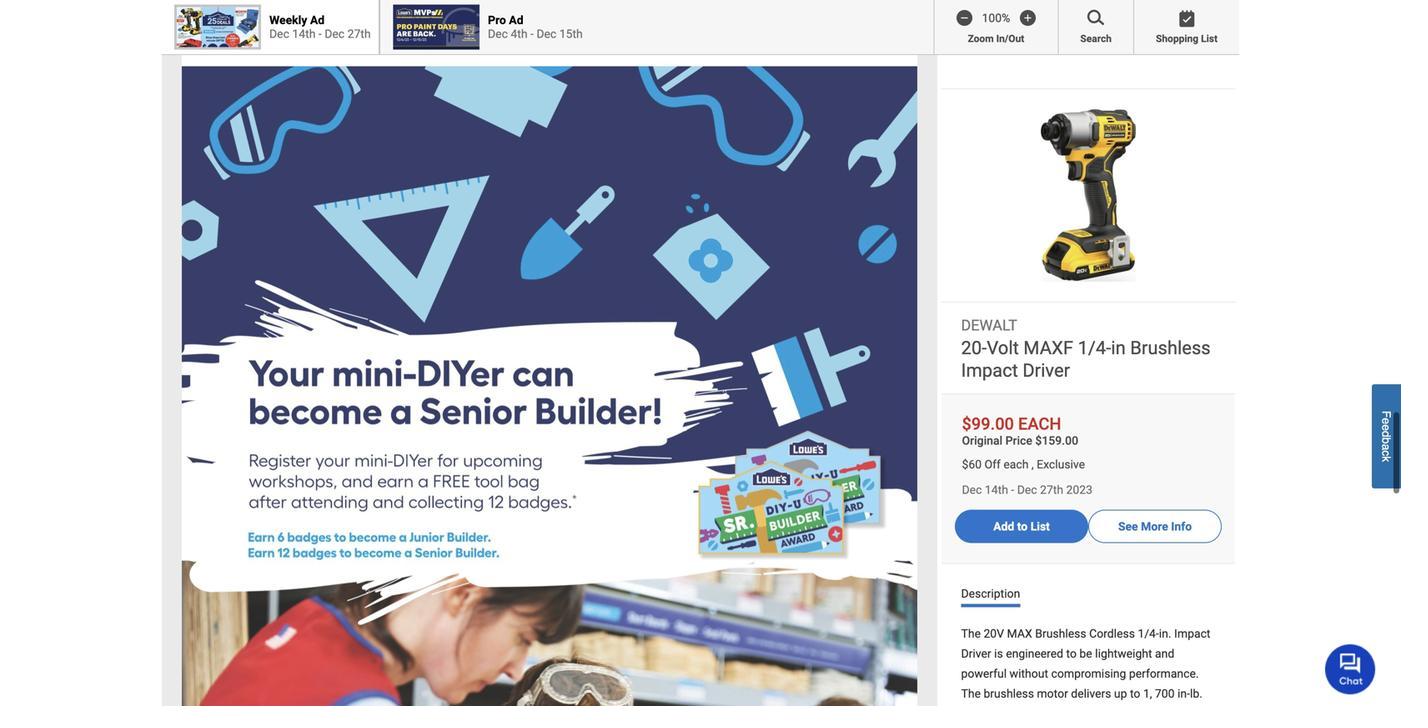 Task type: describe. For each thing, give the bounding box(es) containing it.
chat invite button image
[[1325, 644, 1376, 695]]

a
[[1380, 444, 1393, 451]]

f
[[1380, 411, 1393, 418]]

f e e d b a c k
[[1380, 411, 1393, 462]]

b
[[1380, 438, 1393, 444]]



Task type: locate. For each thing, give the bounding box(es) containing it.
1 e from the top
[[1380, 418, 1393, 425]]

d
[[1380, 431, 1393, 438]]

2 e from the top
[[1380, 425, 1393, 431]]

c
[[1380, 451, 1393, 457]]

k
[[1380, 457, 1393, 462]]

f e e d b a c k button
[[1372, 385, 1401, 489]]

e up d
[[1380, 418, 1393, 425]]

e up b on the bottom right of page
[[1380, 425, 1393, 431]]

e
[[1380, 418, 1393, 425], [1380, 425, 1393, 431]]



Task type: vqa. For each thing, say whether or not it's contained in the screenshot.
B at the bottom of page
yes



